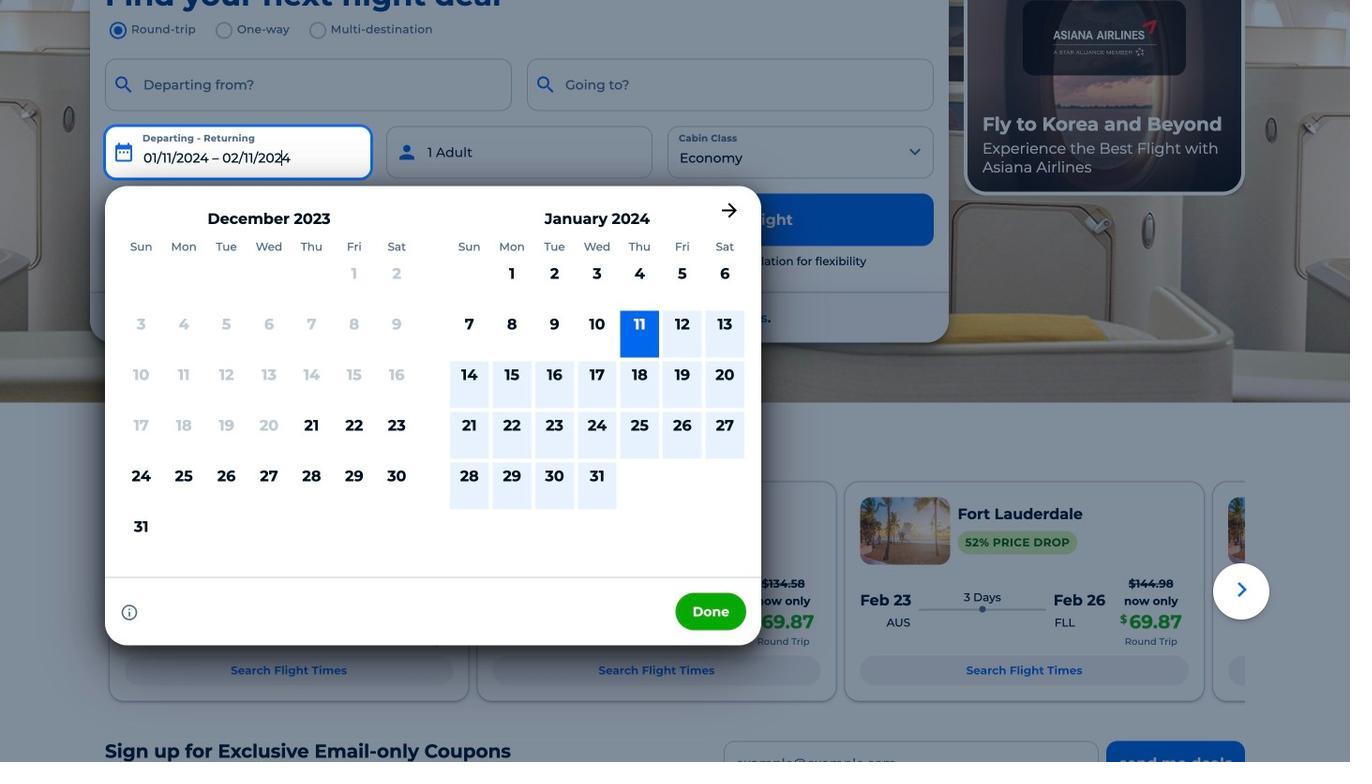 Task type: locate. For each thing, give the bounding box(es) containing it.
Departing – Returning Date Picker field
[[105, 126, 371, 179]]

1 horizontal spatial fort lauderdale image image
[[493, 497, 583, 565]]

Departing from? field
[[105, 59, 512, 111]]

0 horizontal spatial fort lauderdale image image
[[125, 497, 215, 565]]

fort lauderdale image image
[[125, 497, 215, 565], [493, 497, 583, 565], [861, 497, 951, 565]]

3 fort lauderdale image image from the left
[[861, 497, 951, 565]]

2 none field from the left
[[527, 59, 934, 111]]

1 horizontal spatial none field
[[527, 59, 934, 111]]

0 horizontal spatial none field
[[105, 59, 512, 111]]

None field
[[105, 59, 512, 111], [527, 59, 934, 111]]

1 none field from the left
[[105, 59, 512, 111]]

Going to? field
[[527, 59, 934, 111]]

none field going to?
[[527, 59, 934, 111]]

traveler selection text field
[[386, 126, 653, 179]]

2 horizontal spatial fort lauderdale image image
[[861, 497, 951, 565]]

advertisement region
[[964, 0, 1245, 196]]



Task type: vqa. For each thing, say whether or not it's contained in the screenshot.
left field
yes



Task type: describe. For each thing, give the bounding box(es) containing it.
2 fort lauderdale image image from the left
[[493, 497, 583, 565]]

flight-search-form element
[[98, 17, 1351, 646]]

none field departing from?
[[105, 59, 512, 111]]

show february 2024 image
[[718, 199, 741, 222]]

1 fort lauderdale image image from the left
[[125, 497, 215, 565]]

next image
[[1228, 575, 1258, 605]]

Promotion email input field
[[724, 741, 1099, 762]]



